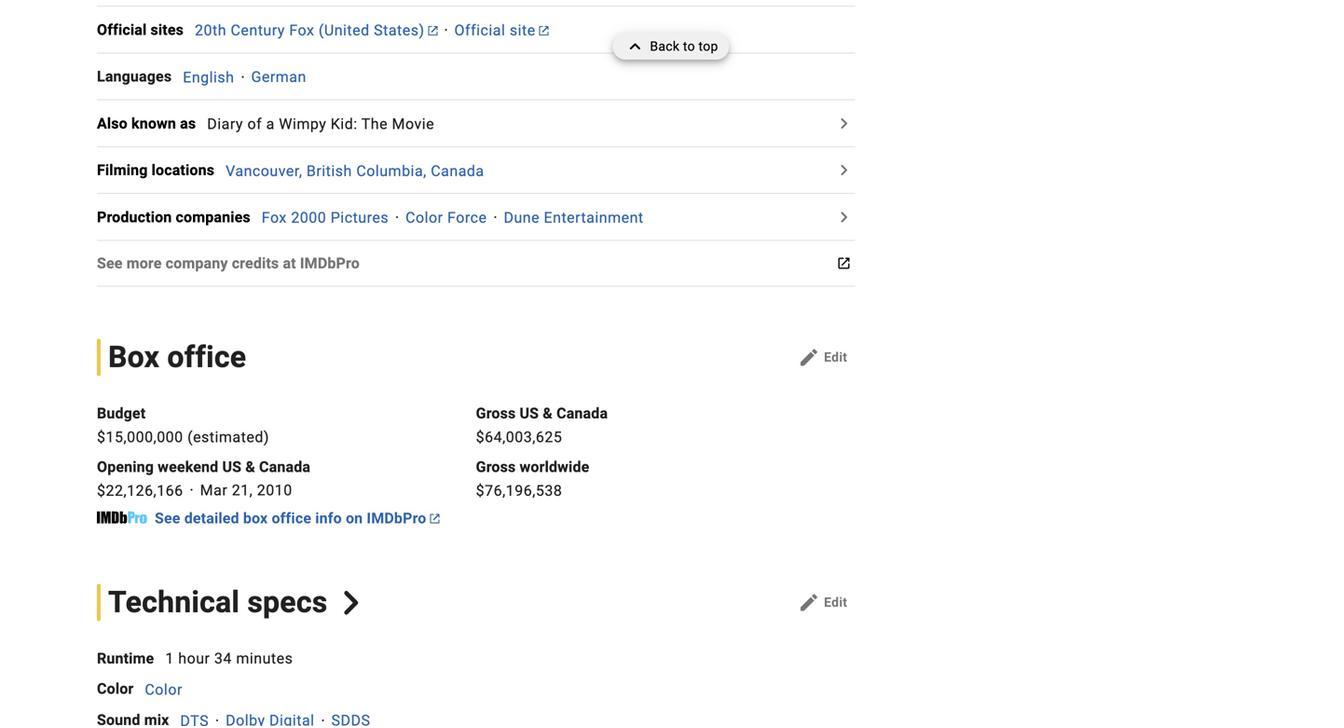 Task type: vqa. For each thing, say whether or not it's contained in the screenshot.
first watch from right
no



Task type: locate. For each thing, give the bounding box(es) containing it.
1 horizontal spatial see
[[155, 509, 180, 527]]

back
[[650, 39, 680, 54]]

wimpy
[[279, 115, 327, 133]]

see down $22,126,166
[[155, 509, 180, 527]]

diary of a wimpy kid: the movie
[[207, 115, 434, 133]]

diary
[[207, 115, 243, 133]]

official sites
[[97, 21, 184, 38]]

1 official from the left
[[97, 21, 147, 38]]

1 vertical spatial edit button
[[791, 588, 855, 618]]

gross up $76,196,538
[[476, 458, 516, 476]]

2 edit from the top
[[824, 595, 848, 610]]

1 vertical spatial edit
[[824, 595, 848, 610]]

fox 2000 pictures button
[[262, 209, 389, 227]]

canada for vancouver, british columbia, canada
[[431, 162, 484, 180]]

0 horizontal spatial fox
[[262, 209, 287, 227]]

kid:
[[331, 115, 358, 133]]

force
[[447, 209, 487, 227]]

official left the site
[[454, 21, 506, 39]]

1 see more image from the top
[[833, 112, 855, 135]]

2 see more image from the top
[[833, 206, 855, 228]]

the
[[361, 115, 388, 133]]

official site button
[[454, 21, 549, 39]]

edit right edit image
[[824, 595, 848, 610]]

locations
[[152, 161, 214, 179]]

1 vertical spatial us
[[222, 458, 242, 476]]

1 vertical spatial &
[[245, 458, 255, 476]]

1 horizontal spatial color
[[145, 681, 183, 698]]

technical specs
[[108, 585, 328, 620]]

gross inside "gross worldwide $76,196,538"
[[476, 458, 516, 476]]

imdbpro
[[300, 254, 360, 272], [367, 509, 426, 527]]

0 horizontal spatial canada
[[259, 458, 311, 476]]

1 gross from the top
[[476, 405, 516, 422]]

see more image
[[833, 159, 855, 181]]

fox left (united
[[289, 21, 314, 39]]

see more image
[[833, 112, 855, 135], [833, 206, 855, 228], [833, 252, 855, 275]]

0 vertical spatial imdbpro
[[300, 254, 360, 272]]

german
[[251, 68, 306, 86]]

0 vertical spatial edit button
[[791, 343, 855, 372]]

minutes
[[236, 650, 293, 667]]

launch inline image right on in the left bottom of the page
[[430, 514, 439, 523]]

0 vertical spatial see more image
[[833, 112, 855, 135]]

known
[[131, 114, 176, 132]]

2010
[[257, 482, 292, 499]]

gross inside gross us & canada $64,003,625
[[476, 405, 516, 422]]

also
[[97, 114, 128, 132]]

technical
[[108, 585, 240, 620]]

detailed
[[184, 509, 239, 527]]

official site
[[454, 21, 536, 39]]

fox left 2000
[[262, 209, 287, 227]]

budget $15,000,000 (estimated)
[[97, 405, 269, 446]]

official inside see more "element"
[[97, 21, 147, 38]]

& up mar 21, 2010
[[245, 458, 255, 476]]

2 horizontal spatial canada
[[557, 405, 608, 422]]

1 vertical spatial canada
[[557, 405, 608, 422]]

2 vertical spatial canada
[[259, 458, 311, 476]]

official for official sites
[[97, 21, 147, 38]]

launch inline image right states)
[[428, 26, 438, 35]]

1 horizontal spatial official
[[454, 21, 506, 39]]

see
[[97, 254, 123, 272], [155, 509, 180, 527]]

weekend
[[158, 458, 218, 476]]

20th century fox (united states) button
[[195, 21, 438, 39]]

$15,000,000
[[97, 428, 183, 446]]

2 vertical spatial see more image
[[833, 252, 855, 275]]

canada up force
[[431, 162, 484, 180]]

us up '$64,003,625'
[[520, 405, 539, 422]]

1 horizontal spatial us
[[520, 405, 539, 422]]

a
[[266, 115, 275, 133]]

launch inline image
[[428, 26, 438, 35], [539, 26, 549, 35], [430, 514, 439, 523]]

canada up worldwide
[[557, 405, 608, 422]]

entertainment
[[544, 209, 644, 227]]

0 vertical spatial see
[[97, 254, 123, 272]]

1 horizontal spatial &
[[543, 405, 553, 422]]

0 horizontal spatial official
[[97, 21, 147, 38]]

&
[[543, 405, 553, 422], [245, 458, 255, 476]]

official for official site
[[454, 21, 506, 39]]

canada
[[431, 162, 484, 180], [557, 405, 608, 422], [259, 458, 311, 476]]

production
[[97, 208, 172, 226]]

imdbpro right on in the left bottom of the page
[[367, 509, 426, 527]]

languages
[[97, 68, 172, 85]]

launch inline image for official site
[[539, 26, 549, 35]]

0 horizontal spatial office
[[167, 340, 246, 375]]

1 edit from the top
[[824, 349, 848, 365]]

see more element
[[97, 18, 195, 41]]

edit image
[[798, 346, 820, 369]]

launch inline image inside 20th century fox (united states) 'button'
[[428, 26, 438, 35]]

0 horizontal spatial see
[[97, 254, 123, 272]]

0 vertical spatial gross
[[476, 405, 516, 422]]

0 vertical spatial us
[[520, 405, 539, 422]]

edit
[[824, 349, 848, 365], [824, 595, 848, 610]]

2 horizontal spatial color
[[406, 209, 443, 227]]

color left force
[[406, 209, 443, 227]]

0 vertical spatial canada
[[431, 162, 484, 180]]

& up '$64,003,625'
[[543, 405, 553, 422]]

chevron right inline image
[[340, 591, 363, 615]]

opening
[[97, 458, 154, 476]]

hour
[[178, 650, 210, 667]]

office up budget $15,000,000 (estimated)
[[167, 340, 246, 375]]

2 official from the left
[[454, 21, 506, 39]]

office
[[167, 340, 246, 375], [272, 509, 311, 527]]

canada inside gross us & canada $64,003,625
[[557, 405, 608, 422]]

1 vertical spatial see
[[155, 509, 180, 527]]

& inside gross us & canada $64,003,625
[[543, 405, 553, 422]]

1 horizontal spatial canada
[[431, 162, 484, 180]]

$22,126,166
[[97, 482, 183, 499]]

technical specs link
[[97, 584, 363, 621]]

launch inline image for see detailed box office info on imdbpro
[[430, 514, 439, 523]]

1 edit button from the top
[[791, 343, 855, 372]]

gross up '$64,003,625'
[[476, 405, 516, 422]]

edit button
[[791, 343, 855, 372], [791, 588, 855, 618]]

british
[[307, 162, 352, 180]]

1 horizontal spatial fox
[[289, 21, 314, 39]]

edit right edit icon
[[824, 349, 848, 365]]

filming
[[97, 161, 148, 179]]

mar
[[200, 482, 228, 499]]

of
[[247, 115, 262, 133]]

us
[[520, 405, 539, 422], [222, 458, 242, 476]]

us up 21, on the bottom of page
[[222, 458, 242, 476]]

imdbpro right at
[[300, 254, 360, 272]]

gross for gross worldwide $76,196,538
[[476, 458, 516, 476]]

1 vertical spatial gross
[[476, 458, 516, 476]]

vancouver, british columbia, canada button
[[226, 162, 484, 180]]

fox
[[289, 21, 314, 39], [262, 209, 287, 227]]

1 vertical spatial office
[[272, 509, 311, 527]]

see for see more company credits at imdbpro
[[97, 254, 123, 272]]

color down 1
[[145, 681, 183, 698]]

dune entertainment button
[[504, 209, 644, 227]]

official
[[97, 21, 147, 38], [454, 21, 506, 39]]

also known as button
[[97, 112, 207, 135]]

edit button for 34
[[791, 588, 855, 618]]

1 vertical spatial fox
[[262, 209, 287, 227]]

expand less image
[[624, 34, 650, 60]]

1
[[165, 650, 174, 667]]

1 vertical spatial imdbpro
[[367, 509, 426, 527]]

color down the runtime
[[97, 680, 134, 698]]

launch inline image right the site
[[539, 26, 549, 35]]

see left the "more"
[[97, 254, 123, 272]]

vancouver, british columbia, canada
[[226, 162, 484, 180]]

0 vertical spatial edit
[[824, 349, 848, 365]]

1 horizontal spatial office
[[272, 509, 311, 527]]

production companies button
[[97, 206, 262, 228]]

pictures
[[331, 209, 389, 227]]

century
[[231, 21, 285, 39]]

gross us & canada $64,003,625
[[476, 405, 608, 446]]

0 horizontal spatial imdbpro
[[300, 254, 360, 272]]

opening weekend us & canada
[[97, 458, 311, 476]]

us inside gross us & canada $64,003,625
[[520, 405, 539, 422]]

office down 2010
[[272, 509, 311, 527]]

fox 2000 pictures
[[262, 209, 389, 227]]

launch inline image inside official site button
[[539, 26, 549, 35]]

edit image
[[798, 591, 820, 614]]

gross for gross us & canada $64,003,625
[[476, 405, 516, 422]]

0 horizontal spatial us
[[222, 458, 242, 476]]

2 gross from the top
[[476, 458, 516, 476]]

canada up 2010
[[259, 458, 311, 476]]

2 edit button from the top
[[791, 588, 855, 618]]

see for see detailed box office info on imdbpro
[[155, 509, 180, 527]]

1 vertical spatial see more image
[[833, 206, 855, 228]]

0 horizontal spatial color
[[97, 680, 134, 698]]

official left the sites
[[97, 21, 147, 38]]

color for color force
[[406, 209, 443, 227]]

launch inline image inside see detailed box office info on imdbpro button
[[430, 514, 439, 523]]

1 horizontal spatial imdbpro
[[367, 509, 426, 527]]

0 vertical spatial &
[[543, 405, 553, 422]]

34
[[214, 650, 232, 667]]



Task type: describe. For each thing, give the bounding box(es) containing it.
on
[[346, 509, 363, 527]]

info
[[315, 509, 342, 527]]

also known as
[[97, 114, 196, 132]]

dune
[[504, 209, 540, 227]]

launch inline image for 20th century fox (united states)
[[428, 26, 438, 35]]

top
[[699, 39, 718, 54]]

back to top button
[[613, 34, 729, 60]]

specs
[[247, 585, 328, 620]]

columbia,
[[356, 162, 427, 180]]

see detailed box office info on imdbpro
[[155, 509, 426, 527]]

credits
[[232, 254, 279, 272]]

runtime
[[97, 650, 154, 667]]

(estimated)
[[187, 428, 269, 446]]

back to top
[[650, 39, 718, 54]]

color force button
[[406, 209, 487, 227]]

2000
[[291, 209, 326, 227]]

see more image for also known as
[[833, 112, 855, 135]]

20th century fox (united states)
[[195, 21, 425, 39]]

0 vertical spatial fox
[[289, 21, 314, 39]]

see more image for production companies
[[833, 206, 855, 228]]

as
[[180, 114, 196, 132]]

3 see more image from the top
[[833, 252, 855, 275]]

english button
[[183, 68, 234, 86]]

german button
[[251, 68, 306, 86]]

color button
[[145, 681, 183, 698]]

edit for 34
[[824, 595, 848, 610]]

movie
[[392, 115, 434, 133]]

color force
[[406, 209, 487, 227]]

canada for gross us & canada $64,003,625
[[557, 405, 608, 422]]

more
[[127, 254, 162, 272]]

states)
[[374, 21, 425, 39]]

$76,196,538
[[476, 482, 562, 499]]

filming locations
[[97, 161, 214, 179]]

see detailed box office info on imdbpro button
[[155, 509, 439, 532]]

color for color button
[[145, 681, 183, 698]]

dune entertainment
[[504, 209, 644, 227]]

0 vertical spatial office
[[167, 340, 246, 375]]

gross worldwide $76,196,538
[[476, 458, 590, 499]]

sites
[[151, 21, 184, 38]]

vancouver,
[[226, 162, 302, 180]]

production companies
[[97, 208, 251, 226]]

filming locations button
[[97, 159, 226, 181]]

0 horizontal spatial &
[[245, 458, 255, 476]]

mar 21, 2010
[[200, 482, 292, 499]]

$64,003,625
[[476, 428, 562, 446]]

1 hour 34 minutes
[[165, 650, 293, 667]]

english
[[183, 68, 234, 86]]

to
[[683, 39, 695, 54]]

box office
[[108, 340, 246, 375]]

at
[[283, 254, 296, 272]]

box
[[243, 509, 268, 527]]

office inside button
[[272, 509, 311, 527]]

worldwide
[[520, 458, 590, 476]]

(united
[[319, 21, 370, 39]]

company
[[166, 254, 228, 272]]

companies
[[176, 208, 251, 226]]

edit for gross us & canada $64,003,625
[[824, 349, 848, 365]]

see more company credits at imdbpro
[[97, 254, 360, 272]]

site
[[510, 21, 536, 39]]

see more company credits at imdbpro button
[[97, 252, 371, 275]]

box
[[108, 340, 160, 375]]

20th
[[195, 21, 227, 39]]

21,
[[232, 482, 253, 499]]

edit button for gross us & canada $64,003,625
[[791, 343, 855, 372]]

budget
[[97, 405, 146, 422]]



